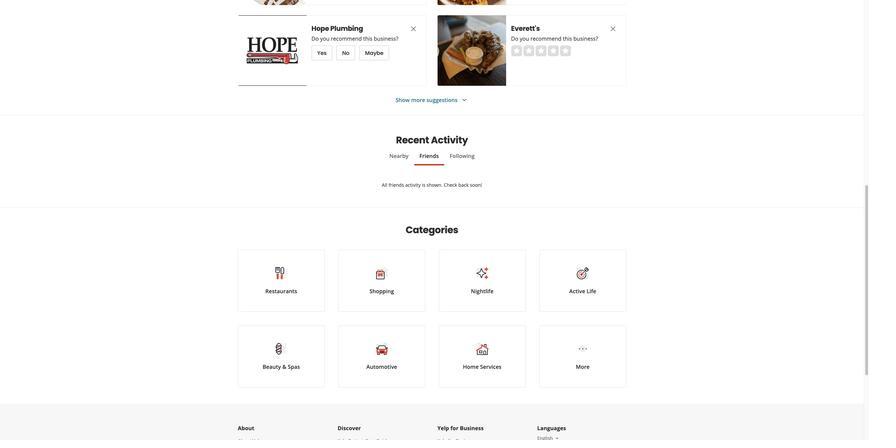 Task type: vqa. For each thing, say whether or not it's contained in the screenshot.
the leftmost Photos
no



Task type: describe. For each thing, give the bounding box(es) containing it.
back
[[458, 182, 469, 188]]

tab list containing nearby
[[238, 152, 626, 166]]

plumbing
[[330, 24, 363, 33]]

friends
[[389, 182, 404, 188]]

more link
[[539, 326, 626, 388]]

photo of carmelina's image
[[438, 0, 506, 5]]

yes button
[[312, 46, 332, 60]]

show more suggestions
[[396, 96, 458, 104]]

check
[[444, 182, 457, 188]]

everett's link
[[511, 24, 596, 33]]

hope plumbing
[[312, 24, 363, 33]]

no button
[[337, 46, 355, 60]]

yelp for business
[[438, 425, 484, 433]]

yelp
[[438, 425, 449, 433]]

spas
[[288, 364, 300, 371]]

yes
[[317, 49, 327, 57]]

shopping link
[[338, 250, 425, 312]]

photo of everett's image
[[438, 15, 506, 86]]

activity
[[431, 134, 468, 147]]

home
[[463, 364, 479, 371]]

24 chevron down v2 image
[[460, 96, 469, 104]]

more
[[576, 364, 590, 371]]

photo of allsups image
[[238, 0, 306, 5]]

16 chevron down v2 image
[[554, 436, 560, 441]]

maybe
[[365, 49, 383, 57]]

maybe button
[[359, 46, 389, 60]]

explore recent activity section section
[[238, 115, 626, 208]]

show
[[396, 96, 410, 104]]

automotive link
[[338, 326, 425, 388]]

dismiss card image
[[609, 25, 617, 33]]

you for everett's
[[520, 35, 529, 42]]

category navigation section navigation
[[231, 208, 633, 404]]

this for everett's
[[563, 35, 572, 42]]

soon!
[[470, 182, 482, 188]]

show more suggestions button
[[396, 96, 469, 104]]

everett's
[[511, 24, 540, 33]]

friends
[[420, 152, 439, 160]]

rating element
[[511, 46, 571, 56]]

photo of hope plumbing image
[[238, 15, 306, 86]]



Task type: locate. For each thing, give the bounding box(es) containing it.
1 horizontal spatial this
[[563, 35, 572, 42]]

for
[[451, 425, 459, 433]]

1 horizontal spatial recommend
[[531, 35, 562, 42]]

nearby
[[389, 152, 409, 160]]

this down everett's link
[[563, 35, 572, 42]]

1 business? from the left
[[374, 35, 398, 42]]

active life link
[[539, 250, 626, 312]]

business?
[[374, 35, 398, 42], [574, 35, 598, 42]]

all
[[382, 182, 387, 188]]

do you recommend this business?
[[312, 35, 398, 42], [511, 35, 598, 42]]

2 do you recommend this business? from the left
[[511, 35, 598, 42]]

do you recommend this business? for hope plumbing
[[312, 35, 398, 42]]

1 recommend from the left
[[331, 35, 362, 42]]

do for everett's
[[511, 35, 518, 42]]

nightlife link
[[439, 250, 526, 312]]

shown.
[[427, 182, 443, 188]]

languages
[[537, 425, 566, 433]]

do you recommend this business? for everett's
[[511, 35, 598, 42]]

2 do from the left
[[511, 35, 518, 42]]

recommend for hope plumbing
[[331, 35, 362, 42]]

about
[[238, 425, 254, 433]]

beauty & spas
[[263, 364, 300, 371]]

you
[[320, 35, 330, 42], [520, 35, 529, 42]]

this up maybe
[[363, 35, 373, 42]]

hope
[[312, 24, 329, 33]]

active
[[569, 288, 585, 295]]

following
[[450, 152, 475, 160]]

business? for hope plumbing
[[374, 35, 398, 42]]

this
[[363, 35, 373, 42], [563, 35, 572, 42]]

1 horizontal spatial do you recommend this business?
[[511, 35, 598, 42]]

0 horizontal spatial do
[[312, 35, 319, 42]]

do you recommend this business? down hope plumbing link
[[312, 35, 398, 42]]

you down hope
[[320, 35, 330, 42]]

2 this from the left
[[563, 35, 572, 42]]

0 horizontal spatial you
[[320, 35, 330, 42]]

2 business? from the left
[[574, 35, 598, 42]]

0 horizontal spatial business?
[[374, 35, 398, 42]]

all friends activity is shown. check back soon!
[[382, 182, 482, 188]]

recent activity
[[396, 134, 468, 147]]

&
[[282, 364, 286, 371]]

do for hope plumbing
[[312, 35, 319, 42]]

1 do you recommend this business? from the left
[[312, 35, 398, 42]]

no
[[342, 49, 350, 57]]

None radio
[[548, 46, 559, 56], [560, 46, 571, 56], [548, 46, 559, 56], [560, 46, 571, 56]]

automotive
[[366, 364, 397, 371]]

suggestions
[[427, 96, 458, 104]]

business? down everett's link
[[574, 35, 598, 42]]

do down hope
[[312, 35, 319, 42]]

beauty
[[263, 364, 281, 371]]

services
[[480, 364, 502, 371]]

business
[[460, 425, 484, 433]]

1 you from the left
[[320, 35, 330, 42]]

is
[[422, 182, 426, 188]]

None radio
[[511, 46, 522, 56], [523, 46, 534, 56], [536, 46, 547, 56], [511, 46, 522, 56], [523, 46, 534, 56], [536, 46, 547, 56]]

recommend down everett's link
[[531, 35, 562, 42]]

home services
[[463, 364, 502, 371]]

1 horizontal spatial business?
[[574, 35, 598, 42]]

life
[[587, 288, 596, 295]]

nightlife
[[471, 288, 494, 295]]

0 horizontal spatial recommend
[[331, 35, 362, 42]]

this for hope plumbing
[[363, 35, 373, 42]]

beauty & spas link
[[238, 326, 325, 388]]

activity
[[405, 182, 421, 188]]

active life
[[569, 288, 596, 295]]

do down everett's
[[511, 35, 518, 42]]

home services link
[[439, 326, 526, 388]]

do you recommend this business? down everett's link
[[511, 35, 598, 42]]

recent
[[396, 134, 429, 147]]

1 horizontal spatial do
[[511, 35, 518, 42]]

recommend
[[331, 35, 362, 42], [531, 35, 562, 42]]

0 horizontal spatial this
[[363, 35, 373, 42]]

0 horizontal spatial do you recommend this business?
[[312, 35, 398, 42]]

1 horizontal spatial you
[[520, 35, 529, 42]]

you down everett's
[[520, 35, 529, 42]]

do
[[312, 35, 319, 42], [511, 35, 518, 42]]

shopping
[[370, 288, 394, 295]]

dismiss card image
[[409, 25, 417, 33]]

(no rating) image
[[511, 46, 571, 56]]

2 recommend from the left
[[531, 35, 562, 42]]

recommend down "plumbing"
[[331, 35, 362, 42]]

tab list
[[238, 152, 626, 166]]

restaurants
[[265, 288, 297, 295]]

business? for everett's
[[574, 35, 598, 42]]

business? up maybe button
[[374, 35, 398, 42]]

hope plumbing link
[[312, 24, 396, 33]]

recommend for everett's
[[531, 35, 562, 42]]

2 you from the left
[[520, 35, 529, 42]]

categories
[[406, 224, 458, 237]]

you for hope plumbing
[[320, 35, 330, 42]]

more
[[411, 96, 425, 104]]

1 this from the left
[[363, 35, 373, 42]]

restaurants link
[[238, 250, 325, 312]]

1 do from the left
[[312, 35, 319, 42]]

discover
[[338, 425, 361, 433]]



